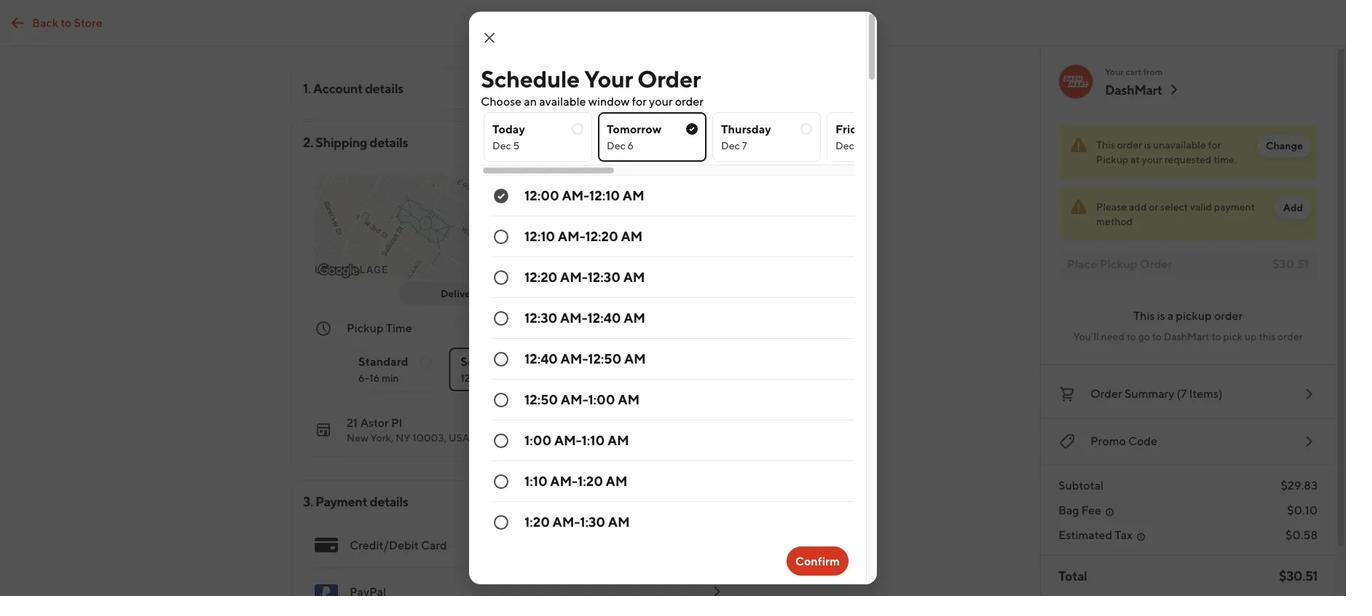 Task type: locate. For each thing, give the bounding box(es) containing it.
0 vertical spatial dashmart
[[1105, 82, 1163, 97]]

1 vertical spatial 1:00
[[525, 432, 552, 448]]

1 horizontal spatial is
[[1158, 309, 1166, 322]]

for inside the this order is unavailable for pickup at your requested time.
[[1209, 139, 1222, 151]]

usa
[[449, 432, 470, 444]]

8
[[857, 140, 863, 152]]

1 vertical spatial 12:50
[[525, 391, 558, 407]]

0 vertical spatial 12:50
[[588, 350, 622, 366]]

1 horizontal spatial your
[[1142, 153, 1163, 165]]

12:50 down 12:30 am-12:40 am
[[588, 350, 622, 366]]

am- for 12:10
[[562, 187, 590, 203]]

2 status from the top
[[1059, 187, 1318, 240]]

12/6
[[621, 321, 645, 335], [461, 372, 481, 384]]

1:00 down 12:40 am-12:50 am
[[588, 391, 615, 407]]

schedule time available image for 1:20
[[493, 514, 510, 531]]

4 dec from the left
[[836, 140, 855, 152]]

0 vertical spatial 12/6
[[621, 321, 645, 335]]

1:20
[[578, 473, 603, 489], [525, 514, 550, 529]]

12:10 up 12:10 am-12:20 am at the top
[[589, 187, 620, 203]]

pickup left time
[[347, 321, 384, 335]]

this up the go
[[1134, 309, 1155, 322]]

order summary (7 items) button
[[1059, 383, 1318, 406]]

your up window at the top of the page
[[584, 65, 633, 92]]

1 vertical spatial 12:30
[[525, 310, 558, 325]]

5 schedule time available image from the top
[[493, 473, 510, 490]]

confirm button
[[787, 547, 849, 576]]

min
[[382, 372, 399, 384]]

0 horizontal spatial your
[[649, 94, 673, 108]]

1:00 am-1:10 am
[[525, 432, 629, 448]]

is inside the this order is unavailable for pickup at your requested time.
[[1145, 139, 1152, 151]]

schedule time available image for 1:00
[[493, 432, 510, 450]]

add
[[1283, 201, 1304, 213]]

2 vertical spatial order
[[1091, 387, 1123, 400]]

schedule time available image
[[493, 228, 510, 246], [493, 269, 510, 286], [493, 391, 510, 409], [493, 432, 510, 450], [493, 473, 510, 490], [493, 514, 510, 531]]

0 vertical spatial order
[[638, 65, 701, 92]]

1 dec from the left
[[493, 140, 511, 152]]

this for this is a pickup order
[[1134, 309, 1155, 322]]

0 vertical spatial details
[[365, 80, 404, 96]]

1 vertical spatial 12:10
[[525, 228, 555, 244]]

to left the pick
[[1212, 330, 1222, 342]]

order
[[675, 94, 704, 108], [1118, 139, 1143, 151], [1215, 309, 1243, 322], [1278, 330, 1303, 342]]

to
[[61, 15, 72, 29], [1127, 330, 1137, 342], [1153, 330, 1162, 342], [1212, 330, 1222, 342]]

0 vertical spatial 12:10
[[589, 187, 620, 203]]

order
[[638, 65, 701, 92], [1140, 257, 1173, 271], [1091, 387, 1123, 400]]

1 horizontal spatial for
[[632, 94, 647, 108]]

1 vertical spatial status
[[1059, 187, 1318, 240]]

details
[[365, 80, 404, 96], [370, 134, 408, 150], [370, 493, 408, 509]]

am- up 1:10 am-1:20 am
[[554, 432, 582, 448]]

0 vertical spatial status
[[1059, 125, 1318, 179]]

1 vertical spatial order
[[1140, 257, 1173, 271]]

12:10
[[589, 187, 620, 203], [525, 228, 555, 244]]

schedule
[[481, 65, 580, 92], [461, 354, 512, 368]]

details right 1. account at left
[[365, 80, 404, 96]]

1 horizontal spatial 12:50
[[588, 350, 622, 366]]

1 horizontal spatial 12:10
[[589, 187, 620, 203]]

1 horizontal spatial 12:40
[[588, 310, 621, 325]]

2 schedule time available image from the top
[[493, 350, 510, 368]]

your right at at right top
[[1142, 153, 1163, 165]]

1:20 up the 1:30 on the bottom of the page
[[578, 473, 603, 489]]

your inside schedule your order choose an available window for your order
[[649, 94, 673, 108]]

am- down 12:10 am-12:20 am at the top
[[560, 269, 588, 285]]

ben.nelson1980@gmail.com
[[588, 81, 737, 95]]

to left the go
[[1127, 330, 1137, 342]]

12:50 am-1:00 am
[[525, 391, 640, 407]]

dec left 6
[[607, 140, 626, 152]]

0 vertical spatial 1:20
[[578, 473, 603, 489]]

21 astor pl new york,  ny 10003,  usa
[[347, 416, 470, 444]]

this order is unavailable for pickup at your requested time.
[[1097, 139, 1237, 165]]

$30.51 down add button
[[1273, 257, 1309, 271]]

1:20 left the 1:30 on the bottom of the page
[[525, 514, 550, 529]]

bag
[[1059, 503, 1080, 517]]

1 vertical spatial 12:40
[[525, 350, 558, 366]]

1 schedule time available image from the top
[[493, 228, 510, 246]]

credit/debit card
[[350, 538, 447, 552]]

2. shipping
[[303, 134, 367, 150]]

status
[[1059, 125, 1318, 179], [1059, 187, 1318, 240]]

1 horizontal spatial order
[[1091, 387, 1123, 400]]

dec left 7 in the right top of the page
[[721, 140, 740, 152]]

2 horizontal spatial for
[[1209, 139, 1222, 151]]

this up the please
[[1097, 139, 1115, 151]]

12:50 down later
[[525, 391, 558, 407]]

method
[[1097, 215, 1133, 227]]

1 schedule time available image from the top
[[493, 310, 510, 327]]

Delivery radio
[[400, 282, 529, 305]]

dashmart down this is a pickup order
[[1164, 330, 1210, 342]]

0 horizontal spatial this
[[1097, 139, 1115, 151]]

2 dec from the left
[[607, 140, 626, 152]]

12:20 am-12:30 am
[[525, 269, 645, 285]]

1:10 down 12:50 am-1:00 am
[[582, 432, 605, 448]]

estimated
[[1059, 528, 1113, 542]]

this for this order is unavailable for pickup at your requested time.
[[1097, 139, 1115, 151]]

order inside order summary (7 items) button
[[1091, 387, 1123, 400]]

None radio
[[598, 112, 707, 162], [827, 112, 936, 162], [481, 339, 855, 380], [347, 348, 438, 391], [481, 461, 855, 502], [481, 502, 855, 543], [481, 584, 855, 596], [598, 112, 707, 162], [827, 112, 936, 162], [481, 339, 855, 380], [347, 348, 438, 391], [481, 461, 855, 502], [481, 502, 855, 543], [481, 584, 855, 596]]

code
[[1129, 434, 1158, 448]]

12/6 down schedule for later on the left bottom of the page
[[461, 372, 481, 384]]

0 horizontal spatial for
[[514, 354, 530, 368]]

1 vertical spatial for
[[1209, 139, 1222, 151]]

pick
[[1224, 330, 1243, 342]]

0 horizontal spatial order
[[638, 65, 701, 92]]

6–16
[[359, 372, 380, 384]]

0 horizontal spatial 12/6 2:20 – 2:40 pm
[[461, 372, 552, 384]]

12:10 inside option
[[589, 187, 620, 203]]

pickup left at at right top
[[1097, 153, 1129, 165]]

cart
[[1126, 66, 1142, 77]]

schedule for your
[[481, 65, 580, 92]]

please
[[1097, 201, 1127, 213]]

3 schedule time available image from the top
[[493, 391, 510, 409]]

pickup down 12:20 am-12:30 am
[[564, 287, 597, 299]]

1:10 down 1:00 am-1:10 am
[[525, 473, 548, 489]]

3 dec from the left
[[721, 140, 740, 152]]

to right back
[[61, 15, 72, 29]]

dec 5
[[493, 140, 520, 152]]

schedule time available image left later
[[493, 350, 510, 368]]

1:10
[[582, 432, 605, 448], [525, 473, 548, 489]]

(7
[[1177, 387, 1187, 400]]

1 horizontal spatial 12:30
[[588, 269, 621, 285]]

1 vertical spatial schedule
[[461, 354, 512, 368]]

pickup time
[[347, 321, 412, 335]]

for inside "option group"
[[514, 354, 530, 368]]

1 horizontal spatial this
[[1134, 309, 1155, 322]]

show menu image
[[315, 533, 338, 557]]

12:40 down pickup radio
[[588, 310, 621, 325]]

for up tomorrow
[[632, 94, 647, 108]]

order inside schedule your order choose an available window for your order
[[638, 65, 701, 92]]

unavailable
[[1154, 139, 1207, 151]]

1 vertical spatial details
[[370, 134, 408, 150]]

None radio
[[484, 112, 592, 162], [713, 112, 821, 162], [481, 176, 855, 216], [481, 216, 855, 257], [481, 257, 855, 298], [481, 298, 855, 339], [449, 348, 586, 391], [481, 380, 855, 420], [481, 420, 855, 461], [481, 543, 855, 584], [484, 112, 592, 162], [713, 112, 821, 162], [481, 216, 855, 257], [481, 257, 855, 298], [481, 298, 855, 339], [449, 348, 586, 391], [481, 380, 855, 420], [481, 420, 855, 461], [481, 543, 855, 584]]

order up tomorrow
[[638, 65, 701, 92]]

from
[[1144, 66, 1163, 77]]

0 vertical spatial 1:00
[[588, 391, 615, 407]]

am- right later
[[561, 350, 588, 366]]

12:40 up 12:50 am-1:00 am
[[525, 350, 558, 366]]

this is a pickup order
[[1134, 309, 1243, 322]]

1 horizontal spatial your
[[1105, 66, 1124, 77]]

am for 12:50 am-1:00 am
[[618, 391, 640, 407]]

am- for 12:50
[[561, 350, 588, 366]]

0 horizontal spatial your
[[584, 65, 633, 92]]

details for 3. payment details
[[370, 493, 408, 509]]

12:20 up 12:20 am-12:30 am
[[585, 228, 618, 244]]

dec
[[493, 140, 511, 152], [607, 140, 626, 152], [721, 140, 740, 152], [836, 140, 855, 152]]

2 horizontal spatial order
[[1140, 257, 1173, 271]]

0 horizontal spatial 12:40
[[525, 350, 558, 366]]

0 vertical spatial schedule
[[481, 65, 580, 92]]

$0.10
[[1288, 503, 1318, 517]]

requested
[[1165, 153, 1212, 165]]

2 vertical spatial details
[[370, 493, 408, 509]]

am for 12:10 am-12:20 am
[[621, 228, 643, 244]]

go
[[1139, 330, 1151, 342]]

tax
[[1115, 528, 1133, 542]]

schedule up an
[[481, 65, 580, 92]]

0 horizontal spatial 12:50
[[525, 391, 558, 407]]

schedule time available image for 1:10
[[493, 473, 510, 490]]

am down 12:50 am-1:00 am
[[608, 432, 629, 448]]

1 vertical spatial this
[[1134, 309, 1155, 322]]

0 vertical spatial this
[[1097, 139, 1115, 151]]

details up credit/debit
[[370, 493, 408, 509]]

dec 7
[[721, 140, 748, 152]]

confirm
[[796, 554, 840, 568]]

0 vertical spatial 12:20
[[585, 228, 618, 244]]

1:00 up 1:10 am-1:20 am
[[525, 432, 552, 448]]

12:20 down 12:10 am-12:20 am at the top
[[525, 269, 558, 285]]

0 horizontal spatial 12/6
[[461, 372, 481, 384]]

place pickup order
[[1067, 257, 1173, 271]]

payment
[[1215, 201, 1256, 213]]

place
[[1067, 257, 1098, 271]]

am- inside option
[[562, 187, 590, 203]]

0 horizontal spatial is
[[1145, 139, 1152, 151]]

for left later
[[514, 354, 530, 368]]

12/6 up 12:40 am-12:50 am
[[621, 321, 645, 335]]

details for 1. account details
[[365, 80, 404, 96]]

am-
[[562, 187, 590, 203], [558, 228, 585, 244], [560, 269, 588, 285], [560, 310, 588, 325], [561, 350, 588, 366], [561, 391, 588, 407], [554, 432, 582, 448], [550, 473, 578, 489], [553, 514, 580, 529]]

am for 1:20 am-1:30 am
[[608, 514, 630, 529]]

2 vertical spatial for
[[514, 354, 530, 368]]

2. shipping details
[[303, 134, 408, 150]]

0 vertical spatial 12:30
[[588, 269, 621, 285]]

dec left 5
[[493, 140, 511, 152]]

12:30 up 12:30 am-12:40 am
[[588, 269, 621, 285]]

1 vertical spatial dashmart
[[1164, 330, 1210, 342]]

12:20
[[585, 228, 618, 244], [525, 269, 558, 285]]

schedule inside schedule your order choose an available window for your order
[[481, 65, 580, 92]]

am- down 1:00 am-1:10 am
[[550, 473, 578, 489]]

1 vertical spatial 2:20 – 2:40 pm
[[483, 372, 552, 384]]

1 vertical spatial 1:20
[[525, 514, 550, 529]]

order down please add or select valid payment method
[[1140, 257, 1173, 271]]

am down schedule time selected option
[[621, 228, 643, 244]]

your inside the this order is unavailable for pickup at your requested time.
[[1142, 153, 1163, 165]]

later
[[532, 354, 557, 368]]

you'll
[[1074, 330, 1099, 342]]

am down pickup radio
[[624, 310, 646, 325]]

for
[[632, 94, 647, 108], [1209, 139, 1222, 151], [514, 354, 530, 368]]

is left a
[[1158, 309, 1166, 322]]

summary
[[1125, 387, 1175, 400]]

1 horizontal spatial 2:20 – 2:40 pm
[[647, 321, 726, 335]]

am down 6
[[623, 187, 645, 203]]

york,
[[370, 432, 394, 444]]

valid
[[1191, 201, 1213, 213]]

am up 1:20 am-1:30 am
[[606, 473, 628, 489]]

your left cart
[[1105, 66, 1124, 77]]

dashmart down cart
[[1105, 82, 1163, 97]]

am up 12:30 am-12:40 am
[[623, 269, 645, 285]]

0 vertical spatial 1:10
[[582, 432, 605, 448]]

12:10 down 12:00
[[525, 228, 555, 244]]

1 vertical spatial schedule time available image
[[493, 350, 510, 368]]

your up tomorrow
[[649, 94, 673, 108]]

1 horizontal spatial 12:20
[[585, 228, 618, 244]]

add
[[1129, 201, 1147, 213]]

delivery
[[441, 287, 480, 299]]

dashmart
[[1105, 82, 1163, 97], [1164, 330, 1210, 342]]

am
[[623, 187, 645, 203], [621, 228, 643, 244], [623, 269, 645, 285], [624, 310, 646, 325], [624, 350, 646, 366], [618, 391, 640, 407], [608, 432, 629, 448], [606, 473, 628, 489], [608, 514, 630, 529]]

am- for 12:40
[[560, 310, 588, 325]]

promo code button
[[1059, 430, 1318, 453]]

am down 12:30 am-12:40 am
[[624, 350, 646, 366]]

0 horizontal spatial 1:20
[[525, 514, 550, 529]]

schedule time available image down delivery or pickup selector option group at the left
[[493, 310, 510, 327]]

this inside the this order is unavailable for pickup at your requested time.
[[1097, 139, 1115, 151]]

am down 12:40 am-12:50 am
[[618, 391, 640, 407]]

2 schedule time available image from the top
[[493, 269, 510, 286]]

tomorrow
[[607, 122, 662, 136]]

am- down pickup radio
[[560, 310, 588, 325]]

add button
[[1275, 196, 1312, 219]]

none radio schedule time selected
[[481, 176, 855, 216]]

pickup right place
[[1100, 257, 1138, 271]]

none radio containing 12:00 am-12:10 am
[[481, 176, 855, 216]]

0 vertical spatial your
[[649, 94, 673, 108]]

0 horizontal spatial 12:20
[[525, 269, 558, 285]]

details right 2. shipping
[[370, 134, 408, 150]]

am for 12:00 am-12:10 am
[[623, 187, 645, 203]]

close image
[[481, 29, 498, 47]]

for up time.
[[1209, 139, 1222, 151]]

0 horizontal spatial 2:20 – 2:40 pm
[[483, 372, 552, 384]]

0 vertical spatial 12/6 2:20 – 2:40 pm
[[621, 321, 726, 335]]

status containing please add or select valid payment method
[[1059, 187, 1318, 240]]

12:30 down delivery or pickup selector option group at the left
[[525, 310, 558, 325]]

1 vertical spatial 12:20
[[525, 269, 558, 285]]

astor
[[360, 416, 389, 430]]

schedule time available image
[[493, 310, 510, 327], [493, 350, 510, 368]]

am- up 1:00 am-1:10 am
[[561, 391, 588, 407]]

am inside option
[[623, 187, 645, 203]]

am- down 1:10 am-1:20 am
[[553, 514, 580, 529]]

0 horizontal spatial 1:10
[[525, 473, 548, 489]]

am- right 12:00
[[562, 187, 590, 203]]

am- for 12:20
[[558, 228, 585, 244]]

am right the 1:30 on the bottom of the page
[[608, 514, 630, 529]]

am for 12:20 am-12:30 am
[[623, 269, 645, 285]]

am- for 1:00
[[561, 391, 588, 407]]

0 vertical spatial is
[[1145, 139, 1152, 151]]

option group
[[347, 336, 726, 391]]

1 vertical spatial 12/6
[[461, 372, 481, 384]]

5
[[513, 140, 520, 152]]

is left the unavailable
[[1145, 139, 1152, 151]]

4 schedule time available image from the top
[[493, 432, 510, 450]]

order left summary
[[1091, 387, 1123, 400]]

card
[[421, 538, 447, 552]]

$30.51 down '$0.58'
[[1279, 568, 1318, 583]]

schedule left later
[[461, 354, 512, 368]]

0 vertical spatial schedule time available image
[[493, 310, 510, 327]]

1 vertical spatial your
[[1142, 153, 1163, 165]]

am- down 12:00 am-12:10 am
[[558, 228, 585, 244]]

1 horizontal spatial 1:10
[[582, 432, 605, 448]]

schedule for for
[[461, 354, 512, 368]]

6 schedule time available image from the top
[[493, 514, 510, 531]]

to inside "link"
[[61, 15, 72, 29]]

0 vertical spatial for
[[632, 94, 647, 108]]

available
[[539, 94, 586, 108]]

1 vertical spatial $30.51
[[1279, 568, 1318, 583]]

1:30
[[580, 514, 606, 529]]

12:30
[[588, 269, 621, 285], [525, 310, 558, 325]]

1 status from the top
[[1059, 125, 1318, 179]]

your
[[649, 94, 673, 108], [1142, 153, 1163, 165]]

dec left 8
[[836, 140, 855, 152]]



Task type: describe. For each thing, give the bounding box(es) containing it.
you'll need to go to dashmart to pick up this order
[[1074, 330, 1303, 342]]

schedule time selected image
[[493, 187, 510, 205]]

details for 2. shipping details
[[370, 134, 408, 150]]

1:10 am-1:20 am
[[525, 473, 628, 489]]

choose
[[481, 94, 522, 108]]

am- for 1:30
[[553, 514, 580, 529]]

am- for 12:30
[[560, 269, 588, 285]]

dec for today
[[493, 140, 511, 152]]

dec for thursday
[[721, 140, 740, 152]]

pickup inside the this order is unavailable for pickup at your requested time.
[[1097, 153, 1129, 165]]

0 vertical spatial 12:40
[[588, 310, 621, 325]]

for inside schedule your order choose an available window for your order
[[632, 94, 647, 108]]

pickup inside radio
[[564, 287, 597, 299]]

dec for tomorrow
[[607, 140, 626, 152]]

back to store link
[[0, 8, 111, 38]]

to right the go
[[1153, 330, 1162, 342]]

1 horizontal spatial 1:20
[[578, 473, 603, 489]]

at
[[1131, 153, 1140, 165]]

back
[[32, 15, 58, 29]]

$0.58
[[1286, 528, 1318, 542]]

0 vertical spatial 2:20 – 2:40 pm
[[647, 321, 726, 335]]

time
[[386, 321, 412, 335]]

window
[[589, 94, 630, 108]]

add new payment method image
[[708, 583, 726, 596]]

1 horizontal spatial 12/6 2:20 – 2:40 pm
[[621, 321, 726, 335]]

change
[[1266, 140, 1304, 152]]

select
[[1161, 201, 1189, 213]]

or
[[1149, 201, 1159, 213]]

friday dec 8
[[836, 122, 870, 152]]

schedule time available image for 12:40
[[493, 350, 510, 368]]

your cart from
[[1105, 66, 1163, 77]]

your inside schedule your order choose an available window for your order
[[584, 65, 633, 92]]

schedule time available image for 12:50
[[493, 391, 510, 409]]

7
[[742, 140, 748, 152]]

0 horizontal spatial 1:00
[[525, 432, 552, 448]]

delivery or pickup selector option group
[[400, 282, 640, 305]]

0 horizontal spatial 12:30
[[525, 310, 558, 325]]

friday
[[836, 122, 870, 136]]

this
[[1259, 330, 1276, 342]]

am for 12:30 am-12:40 am
[[624, 310, 646, 325]]

order inside schedule your order choose an available window for your order
[[675, 94, 704, 108]]

6–16 min
[[359, 372, 399, 384]]

schedule time available image for 12:30
[[493, 310, 510, 327]]

12:00
[[525, 187, 559, 203]]

promo
[[1091, 434, 1126, 448]]

order for pickup
[[1140, 257, 1173, 271]]

0 horizontal spatial dashmart
[[1105, 82, 1163, 97]]

1 vertical spatial is
[[1158, 309, 1166, 322]]

standard
[[359, 354, 408, 368]]

schedule your order choose an available window for your order
[[481, 65, 704, 108]]

1 vertical spatial 12/6 2:20 – 2:40 pm
[[461, 372, 552, 384]]

ny
[[396, 432, 411, 444]]

$29.83
[[1281, 478, 1318, 492]]

dec inside 'friday dec 8'
[[836, 140, 855, 152]]

12:10 am-12:20 am
[[525, 228, 643, 244]]

order for your
[[638, 65, 701, 92]]

3. payment
[[303, 493, 367, 509]]

store
[[74, 15, 102, 29]]

schedule for later
[[461, 354, 557, 368]]

1 horizontal spatial 1:00
[[588, 391, 615, 407]]

credit/debit
[[350, 538, 419, 552]]

dashmart link
[[1105, 81, 1183, 98]]

1 vertical spatial 1:10
[[525, 473, 548, 489]]

a
[[1168, 309, 1174, 322]]

an
[[524, 94, 537, 108]]

credit/debit card menu
[[303, 522, 737, 596]]

pickup
[[1176, 309, 1212, 322]]

am- for 1:20
[[550, 473, 578, 489]]

order summary (7 items)
[[1091, 387, 1223, 400]]

0 horizontal spatial 12:10
[[525, 228, 555, 244]]

subtotal
[[1059, 478, 1104, 492]]

1:20 am-1:30 am
[[525, 514, 630, 529]]

up
[[1245, 330, 1257, 342]]

items)
[[1190, 387, 1223, 400]]

schedule time available image for 12:10
[[493, 228, 510, 246]]

order inside the this order is unavailable for pickup at your requested time.
[[1118, 139, 1143, 151]]

need
[[1101, 330, 1125, 342]]

schedule time available image for 12:20
[[493, 269, 510, 286]]

total
[[1059, 568, 1088, 583]]

status containing this order is unavailable for pickup at your requested time.
[[1059, 125, 1318, 179]]

am for 1:10 am-1:20 am
[[606, 473, 628, 489]]

am for 1:00 am-1:10 am
[[608, 432, 629, 448]]

change button
[[1258, 134, 1312, 157]]

12:00 am-12:10 am
[[525, 187, 645, 203]]

promo code
[[1091, 434, 1158, 448]]

10003,
[[413, 432, 447, 444]]

0 vertical spatial $30.51
[[1273, 257, 1309, 271]]

option group containing standard
[[347, 336, 726, 391]]

am- for 1:10
[[554, 432, 582, 448]]

1. account
[[303, 80, 363, 96]]

1. account details
[[303, 80, 404, 96]]

back to store
[[32, 15, 102, 29]]

time.
[[1214, 153, 1237, 165]]

thursday
[[721, 122, 771, 136]]

add new payment method button
[[303, 568, 737, 596]]

new
[[347, 432, 368, 444]]

pl
[[391, 416, 402, 430]]

dec 6
[[607, 140, 634, 152]]

1 horizontal spatial dashmart
[[1164, 330, 1210, 342]]

1 horizontal spatial 12/6
[[621, 321, 645, 335]]

today
[[493, 122, 525, 136]]

Pickup radio
[[520, 282, 640, 305]]

fee
[[1082, 503, 1102, 517]]

am for 12:40 am-12:50 am
[[624, 350, 646, 366]]

6
[[628, 140, 634, 152]]

21
[[347, 416, 358, 430]]



Task type: vqa. For each thing, say whether or not it's contained in the screenshot.
the Extreme within the $134.00 VIKTOR&ROLF SPICEBOMB EXTREME EAU DE TOILETTE SPRAY (3.04 OZ)
no



